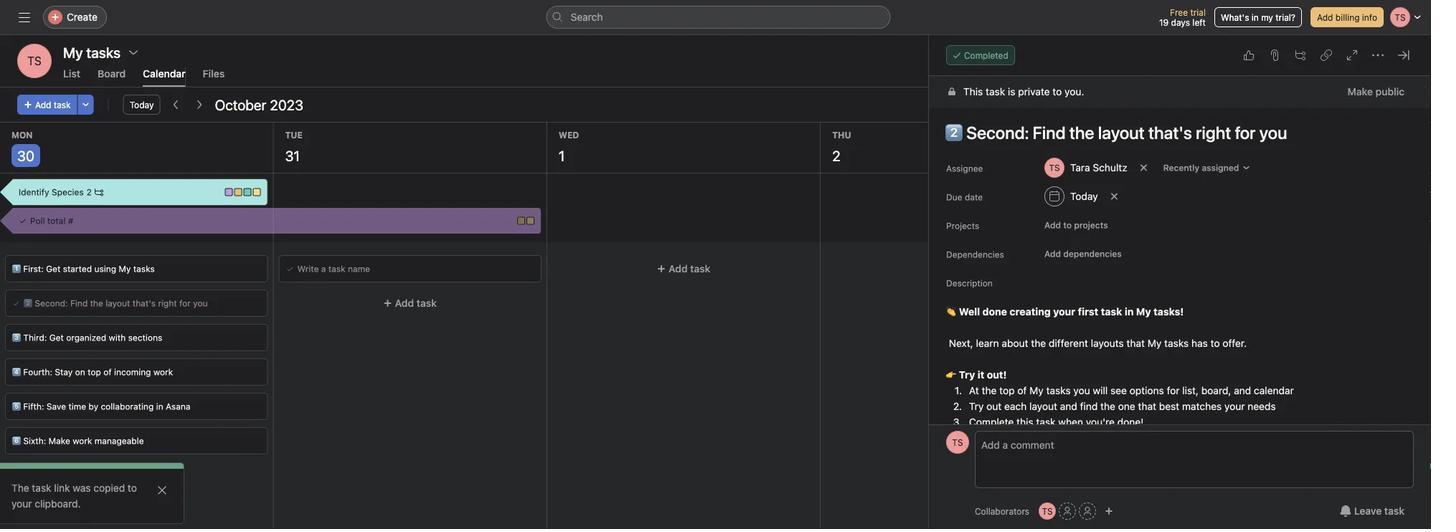 Task type: describe. For each thing, give the bounding box(es) containing it.
to inside button
[[1064, 220, 1072, 230]]

today inside button
[[130, 100, 154, 110]]

october 2023
[[215, 96, 304, 113]]

schultz
[[1093, 162, 1128, 174]]

tue
[[285, 130, 303, 140]]

3
[[1106, 147, 1115, 164]]

add to projects button
[[1038, 215, 1115, 235]]

to inside the task link was copied to your clipboard.
[[128, 483, 137, 494]]

private
[[1019, 86, 1050, 98]]

collaborators
[[975, 507, 1030, 517]]

write a task name
[[297, 264, 370, 274]]

creating
[[1010, 306, 1051, 318]]

Task Name text field
[[937, 116, 1414, 149]]

add billing info button
[[1311, 7, 1384, 27]]

list,
[[1183, 385, 1199, 397]]

previous week image
[[170, 99, 182, 111]]

tara schultz button
[[1038, 155, 1134, 181]]

calendar
[[143, 68, 186, 80]]

out
[[987, 401, 1002, 413]]

list link
[[63, 68, 80, 87]]

0 horizontal spatial and
[[1060, 401, 1078, 413]]

recently assigned
[[1164, 163, 1240, 173]]

fri
[[1106, 130, 1120, 140]]

has
[[1192, 338, 1208, 349]]

copied
[[94, 483, 125, 494]]

what's
[[1221, 12, 1250, 22]]

1 vertical spatial 2
[[87, 187, 92, 197]]

needs
[[1248, 401, 1276, 413]]

fourth:
[[23, 367, 52, 377]]

out!
[[987, 369, 1007, 381]]

link
[[54, 483, 70, 494]]

it
[[978, 369, 985, 381]]

in inside description document
[[1125, 306, 1134, 318]]

the right at on the bottom right of page
[[982, 385, 997, 397]]

in inside 'what's in my trial?' button
[[1252, 12, 1259, 22]]

files link
[[203, 68, 225, 87]]

your inside the task link was copied to your clipboard.
[[11, 498, 32, 510]]

layout inside 👉 try it out! at the top of my tasks you will see options for list, board, and calendar try out each layout and find the one that best matches your needs complete this task when you're done!
[[1030, 401, 1058, 413]]

what's in my trial? button
[[1215, 7, 1302, 27]]

done!
[[1118, 417, 1144, 428]]

6️⃣
[[12, 436, 21, 446]]

1 vertical spatial try
[[970, 401, 984, 413]]

sections
[[128, 333, 162, 343]]

👏
[[947, 306, 957, 318]]

when
[[1059, 417, 1084, 428]]

19
[[1160, 17, 1169, 27]]

dependencies
[[947, 250, 1005, 260]]

mon
[[11, 130, 33, 140]]

search
[[571, 11, 603, 23]]

done
[[983, 306, 1008, 318]]

dependencies
[[1064, 249, 1122, 259]]

a
[[321, 264, 326, 274]]

my tasks
[[63, 44, 121, 61]]

1 vertical spatial work
[[73, 436, 92, 446]]

what's in my trial?
[[1221, 12, 1296, 22]]

today inside dropdown button
[[1071, 191, 1098, 202]]

due date
[[947, 192, 983, 202]]

you inside 👉 try it out! at the top of my tasks you will see options for list, board, and calendar try out each layout and find the one that best matches your needs complete this task when you're done!
[[1074, 385, 1091, 397]]

attachments: add a file to this task, 2️⃣ second: find the layout that's right for you image
[[1269, 50, 1281, 61]]

of inside 👉 try it out! at the top of my tasks you will see options for list, board, and calendar try out each layout and find the one that best matches your needs complete this task when you're done!
[[1018, 385, 1027, 397]]

2023
[[270, 96, 304, 113]]

add dependencies button
[[1038, 244, 1129, 264]]

the down will
[[1101, 401, 1116, 413]]

remove assignee image
[[1140, 164, 1149, 172]]

👉 try it out! at the top of my tasks you will see options for list, board, and calendar try out each layout and find the one that best matches your needs complete this task when you're done!
[[947, 369, 1294, 428]]

add subtask image
[[1295, 50, 1307, 61]]

public
[[1376, 86, 1405, 98]]

👉
[[947, 369, 957, 381]]

board
[[98, 68, 126, 80]]

the right find
[[90, 299, 103, 309]]

0 vertical spatial that
[[1127, 338, 1145, 349]]

recently
[[1164, 163, 1200, 173]]

clear due date image
[[1111, 192, 1119, 201]]

wed
[[559, 130, 579, 140]]

board,
[[1202, 385, 1232, 397]]

0 vertical spatial try
[[959, 369, 976, 381]]

1️⃣ first: get started using my tasks
[[12, 264, 155, 274]]

name
[[348, 264, 370, 274]]

close image
[[156, 485, 168, 497]]

with
[[109, 333, 126, 343]]

species
[[52, 187, 84, 197]]

2 inside thu 2
[[833, 147, 841, 164]]

different
[[1049, 338, 1089, 349]]

0 horizontal spatial for
[[179, 299, 191, 309]]

well
[[959, 306, 980, 318]]

get for organized
[[49, 333, 64, 343]]

layouts
[[1091, 338, 1124, 349]]

make inside button
[[1348, 86, 1373, 98]]

add to projects
[[1045, 220, 1109, 230]]

wed 1
[[559, 130, 579, 164]]

mon 30
[[11, 130, 34, 164]]

write
[[297, 264, 319, 274]]

assignee
[[947, 164, 983, 174]]

expand sidebar image
[[19, 11, 30, 23]]

4️⃣
[[12, 367, 21, 377]]

this
[[1017, 417, 1034, 428]]

second:
[[35, 299, 68, 309]]

0 horizontal spatial you
[[193, 299, 208, 309]]

0 horizontal spatial tasks
[[133, 264, 155, 274]]

2️⃣
[[24, 299, 32, 309]]

my
[[1262, 12, 1274, 22]]

task inside button
[[1385, 506, 1405, 517]]

one
[[1119, 401, 1136, 413]]

2 horizontal spatial ts button
[[1039, 503, 1056, 520]]

you.
[[1065, 86, 1085, 98]]

clipboard.
[[35, 498, 81, 510]]

leave task button
[[1331, 499, 1414, 525]]

save
[[47, 402, 66, 412]]

task inside 👉 try it out! at the top of my tasks you will see options for list, board, and calendar try out each layout and find the one that best matches your needs complete this task when you're done!
[[1037, 417, 1056, 428]]

1 horizontal spatial ts button
[[947, 431, 970, 454]]

to inside description document
[[1211, 338, 1220, 349]]

0 horizontal spatial of
[[103, 367, 112, 377]]

4️⃣ fourth: stay on top of incoming work
[[12, 367, 173, 377]]

more actions for this task image
[[1373, 50, 1384, 61]]

due
[[947, 192, 963, 202]]

time
[[68, 402, 86, 412]]



Task type: vqa. For each thing, say whether or not it's contained in the screenshot.


Task type: locate. For each thing, give the bounding box(es) containing it.
identify species
[[19, 187, 84, 197]]

description
[[947, 278, 993, 288]]

2 horizontal spatial in
[[1252, 12, 1259, 22]]

next,
[[949, 338, 974, 349]]

top inside 👉 try it out! at the top of my tasks you will see options for list, board, and calendar try out each layout and find the one that best matches your needs complete this task when you're done!
[[1000, 385, 1015, 397]]

0 vertical spatial make
[[1348, 86, 1373, 98]]

using
[[94, 264, 116, 274]]

0 horizontal spatial ts button
[[17, 44, 52, 78]]

you're
[[1086, 417, 1115, 428]]

add or remove collaborators image
[[1105, 507, 1114, 516]]

tara schultz
[[1071, 162, 1128, 174]]

0 horizontal spatial top
[[88, 367, 101, 377]]

tasks
[[133, 264, 155, 274], [1165, 338, 1189, 349], [1047, 385, 1071, 397]]

1 horizontal spatial your
[[1054, 306, 1076, 318]]

ts button left list
[[17, 44, 52, 78]]

0 vertical spatial today
[[130, 100, 154, 110]]

1 vertical spatial ts
[[953, 438, 964, 448]]

search list box
[[546, 6, 891, 29]]

of
[[103, 367, 112, 377], [1018, 385, 1027, 397]]

2 horizontal spatial your
[[1225, 401, 1245, 413]]

your left first on the bottom of page
[[1054, 306, 1076, 318]]

0 vertical spatial and
[[1234, 385, 1252, 397]]

for inside 👉 try it out! at the top of my tasks you will see options for list, board, and calendar try out each layout and find the one that best matches your needs complete this task when you're done!
[[1167, 385, 1180, 397]]

poll total #
[[30, 216, 73, 226]]

my down the tasks!
[[1148, 338, 1162, 349]]

0 vertical spatial your
[[1054, 306, 1076, 318]]

in left asana on the bottom left of page
[[156, 402, 163, 412]]

leftcount image
[[95, 188, 103, 197]]

1 horizontal spatial work
[[153, 367, 173, 377]]

my inside 👉 try it out! at the top of my tasks you will see options for list, board, and calendar try out each layout and find the one that best matches your needs complete this task when you're done!
[[1030, 385, 1044, 397]]

completed
[[964, 50, 1009, 60]]

trial?
[[1276, 12, 1296, 22]]

the
[[11, 483, 29, 494]]

top up the each
[[1000, 385, 1015, 397]]

see
[[1111, 385, 1127, 397]]

1 vertical spatial in
[[1125, 306, 1134, 318]]

1 vertical spatial your
[[1225, 401, 1245, 413]]

to left projects
[[1064, 220, 1072, 230]]

0 vertical spatial of
[[103, 367, 112, 377]]

layout up this at the right of page
[[1030, 401, 1058, 413]]

left
[[1193, 17, 1206, 27]]

you right right
[[193, 299, 208, 309]]

on
[[75, 367, 85, 377]]

tasks up that's
[[133, 264, 155, 274]]

tasks!
[[1154, 306, 1184, 318]]

get right third:
[[49, 333, 64, 343]]

top right on
[[88, 367, 101, 377]]

total
[[47, 216, 66, 226]]

0 vertical spatial for
[[179, 299, 191, 309]]

each
[[1005, 401, 1027, 413]]

my left the tasks!
[[1137, 306, 1152, 318]]

that inside 👉 try it out! at the top of my tasks you will see options for list, board, and calendar try out each layout and find the one that best matches your needs complete this task when you're done!
[[1139, 401, 1157, 413]]

0 horizontal spatial your
[[11, 498, 32, 510]]

task
[[986, 86, 1006, 98], [54, 100, 71, 110], [690, 263, 711, 275], [964, 263, 984, 275], [328, 264, 346, 274], [417, 297, 437, 309], [1101, 306, 1123, 318], [1037, 417, 1056, 428], [143, 470, 163, 482], [32, 483, 51, 494], [1385, 506, 1405, 517]]

make right "sixth:"
[[49, 436, 70, 446]]

free
[[1170, 7, 1188, 17]]

to
[[1053, 86, 1062, 98], [1064, 220, 1072, 230], [1211, 338, 1220, 349], [128, 483, 137, 494]]

1 horizontal spatial 2
[[833, 147, 841, 164]]

your down the
[[11, 498, 32, 510]]

tasks up when
[[1047, 385, 1071, 397]]

in left the tasks!
[[1125, 306, 1134, 318]]

that down options
[[1139, 401, 1157, 413]]

full screen image
[[1347, 50, 1358, 61]]

your down board,
[[1225, 401, 1245, 413]]

for up best
[[1167, 385, 1180, 397]]

you
[[193, 299, 208, 309], [1074, 385, 1091, 397]]

the right about
[[1031, 338, 1046, 349]]

copy task link image
[[1321, 50, 1333, 61]]

0 likes. click to like this task image
[[1244, 50, 1255, 61]]

my right using
[[119, 264, 131, 274]]

tasks inside 👉 try it out! at the top of my tasks you will see options for list, board, and calendar try out each layout and find the one that best matches your needs complete this task when you're done!
[[1047, 385, 1071, 397]]

top
[[88, 367, 101, 377], [1000, 385, 1015, 397]]

main content
[[929, 76, 1432, 530]]

2 vertical spatial ts button
[[1039, 503, 1056, 520]]

ts down '👉'
[[953, 438, 964, 448]]

in
[[1252, 12, 1259, 22], [1125, 306, 1134, 318], [156, 402, 163, 412]]

get right first: at the left of page
[[46, 264, 61, 274]]

1 vertical spatial ts button
[[947, 431, 970, 454]]

0 horizontal spatial work
[[73, 436, 92, 446]]

0 horizontal spatial make
[[49, 436, 70, 446]]

right
[[158, 299, 177, 309]]

0 horizontal spatial in
[[156, 402, 163, 412]]

try down at on the bottom right of page
[[970, 401, 984, 413]]

1 vertical spatial you
[[1074, 385, 1091, 397]]

0 horizontal spatial layout
[[106, 299, 130, 309]]

calendar link
[[143, 68, 186, 87]]

add task
[[35, 100, 71, 110], [669, 263, 711, 275], [942, 263, 984, 275], [395, 297, 437, 309], [121, 470, 163, 482]]

get for started
[[46, 264, 61, 274]]

today left previous week icon at the left of page
[[130, 100, 154, 110]]

completed button
[[947, 45, 1015, 65]]

2 left leftcount image
[[87, 187, 92, 197]]

1 vertical spatial today
[[1071, 191, 1098, 202]]

and up needs
[[1234, 385, 1252, 397]]

make public
[[1348, 86, 1405, 98]]

2 horizontal spatial ts
[[1042, 507, 1053, 517]]

description document
[[931, 304, 1414, 494]]

1 vertical spatial top
[[1000, 385, 1015, 397]]

0 vertical spatial top
[[88, 367, 101, 377]]

ts right 'collaborators'
[[1042, 507, 1053, 517]]

1 horizontal spatial make
[[1348, 86, 1373, 98]]

1 horizontal spatial today
[[1071, 191, 1098, 202]]

0 vertical spatial ts button
[[17, 44, 52, 78]]

task inside the task link was copied to your clipboard.
[[32, 483, 51, 494]]

to right has
[[1211, 338, 1220, 349]]

and up when
[[1060, 401, 1078, 413]]

2
[[833, 147, 841, 164], [87, 187, 92, 197]]

3️⃣
[[12, 333, 21, 343]]

0 vertical spatial 2
[[833, 147, 841, 164]]

1 vertical spatial that
[[1139, 401, 1157, 413]]

organized
[[66, 333, 106, 343]]

2 vertical spatial your
[[11, 498, 32, 510]]

31
[[285, 147, 300, 164]]

1 vertical spatial of
[[1018, 385, 1027, 397]]

first:
[[23, 264, 44, 274]]

make left public
[[1348, 86, 1373, 98]]

0 horizontal spatial ts
[[27, 54, 42, 68]]

1 horizontal spatial in
[[1125, 306, 1134, 318]]

1 vertical spatial tasks
[[1165, 338, 1189, 349]]

0 vertical spatial work
[[153, 367, 173, 377]]

30
[[17, 147, 34, 164]]

for right right
[[179, 299, 191, 309]]

1 horizontal spatial tasks
[[1047, 385, 1071, 397]]

1 horizontal spatial layout
[[1030, 401, 1058, 413]]

show options image
[[128, 47, 139, 58]]

2 vertical spatial tasks
[[1047, 385, 1071, 397]]

0 horizontal spatial today
[[130, 100, 154, 110]]

billing
[[1336, 12, 1360, 22]]

1 horizontal spatial top
[[1000, 385, 1015, 397]]

more actions image
[[82, 100, 90, 109]]

1 vertical spatial layout
[[1030, 401, 1058, 413]]

2 vertical spatial ts
[[1042, 507, 1053, 517]]

1 horizontal spatial of
[[1018, 385, 1027, 397]]

ts button right 'collaborators'
[[1039, 503, 1056, 520]]

close details image
[[1399, 50, 1410, 61]]

1 horizontal spatial and
[[1234, 385, 1252, 397]]

days
[[1172, 17, 1191, 27]]

that right layouts on the bottom of the page
[[1127, 338, 1145, 349]]

to right the copied
[[128, 483, 137, 494]]

today button
[[1038, 184, 1105, 210]]

to left you.
[[1053, 86, 1062, 98]]

2️⃣ second: find the layout that's right for you
[[24, 299, 208, 309]]

in left my
[[1252, 12, 1259, 22]]

is
[[1008, 86, 1016, 98]]

ts left list
[[27, 54, 42, 68]]

work right "incoming"
[[153, 367, 173, 377]]

add dependencies
[[1045, 249, 1122, 259]]

of up the each
[[1018, 385, 1027, 397]]

complete
[[970, 417, 1014, 428]]

0 vertical spatial layout
[[106, 299, 130, 309]]

add billing info
[[1318, 12, 1378, 22]]

ts button down the complete
[[947, 431, 970, 454]]

next week image
[[193, 99, 205, 111]]

👏 well done creating your first task in my tasks!
[[947, 306, 1184, 318]]

your inside 👉 try it out! at the top of my tasks you will see options for list, board, and calendar try out each layout and find the one that best matches your needs complete this task when you're done!
[[1225, 401, 1245, 413]]

you up the find
[[1074, 385, 1091, 397]]

1 horizontal spatial for
[[1167, 385, 1180, 397]]

next, learn about the different layouts that my tasks has to offer.
[[947, 338, 1247, 349]]

projects
[[1075, 220, 1109, 230]]

poll
[[30, 216, 45, 226]]

0 vertical spatial tasks
[[133, 264, 155, 274]]

1 horizontal spatial ts
[[953, 438, 964, 448]]

collaborating
[[101, 402, 154, 412]]

this task is private to you.
[[964, 86, 1085, 98]]

my up this at the right of page
[[1030, 385, 1044, 397]]

tasks left has
[[1165, 338, 1189, 349]]

find
[[1080, 401, 1098, 413]]

was
[[73, 483, 91, 494]]

1 vertical spatial for
[[1167, 385, 1180, 397]]

2 vertical spatial in
[[156, 402, 163, 412]]

create button
[[43, 6, 107, 29]]

1 vertical spatial and
[[1060, 401, 1078, 413]]

6️⃣ sixth: make work manageable
[[12, 436, 144, 446]]

0 horizontal spatial 2
[[87, 187, 92, 197]]

tara
[[1071, 162, 1091, 174]]

asana
[[166, 402, 191, 412]]

matches
[[1183, 401, 1222, 413]]

fri 3
[[1106, 130, 1120, 164]]

1 vertical spatial get
[[49, 333, 64, 343]]

0 vertical spatial get
[[46, 264, 61, 274]]

main content containing this task is private to you.
[[929, 76, 1432, 530]]

today button
[[123, 95, 160, 115]]

2 horizontal spatial tasks
[[1165, 338, 1189, 349]]

work down the time
[[73, 436, 92, 446]]

by
[[89, 402, 98, 412]]

0 vertical spatial ts
[[27, 54, 42, 68]]

today down tara schultz dropdown button
[[1071, 191, 1098, 202]]

at
[[970, 385, 979, 397]]

free trial 19 days left
[[1160, 7, 1206, 27]]

of left "incoming"
[[103, 367, 112, 377]]

1 horizontal spatial you
[[1074, 385, 1091, 397]]

about
[[1002, 338, 1029, 349]]

2 down thu
[[833, 147, 841, 164]]

recently assigned button
[[1157, 158, 1257, 178]]

date
[[965, 192, 983, 202]]

1 vertical spatial make
[[49, 436, 70, 446]]

manageable
[[95, 436, 144, 446]]

the task link was copied to your clipboard.
[[11, 483, 137, 510]]

try left it
[[959, 369, 976, 381]]

my
[[119, 264, 131, 274], [1137, 306, 1152, 318], [1148, 338, 1162, 349], [1030, 385, 1044, 397]]

0 vertical spatial you
[[193, 299, 208, 309]]

0 vertical spatial in
[[1252, 12, 1259, 22]]

make
[[1348, 86, 1373, 98], [49, 436, 70, 446]]

5️⃣
[[12, 402, 21, 412]]

2️⃣ second: find the layout that's right for you dialog
[[929, 35, 1432, 530]]

layout left that's
[[106, 299, 130, 309]]



